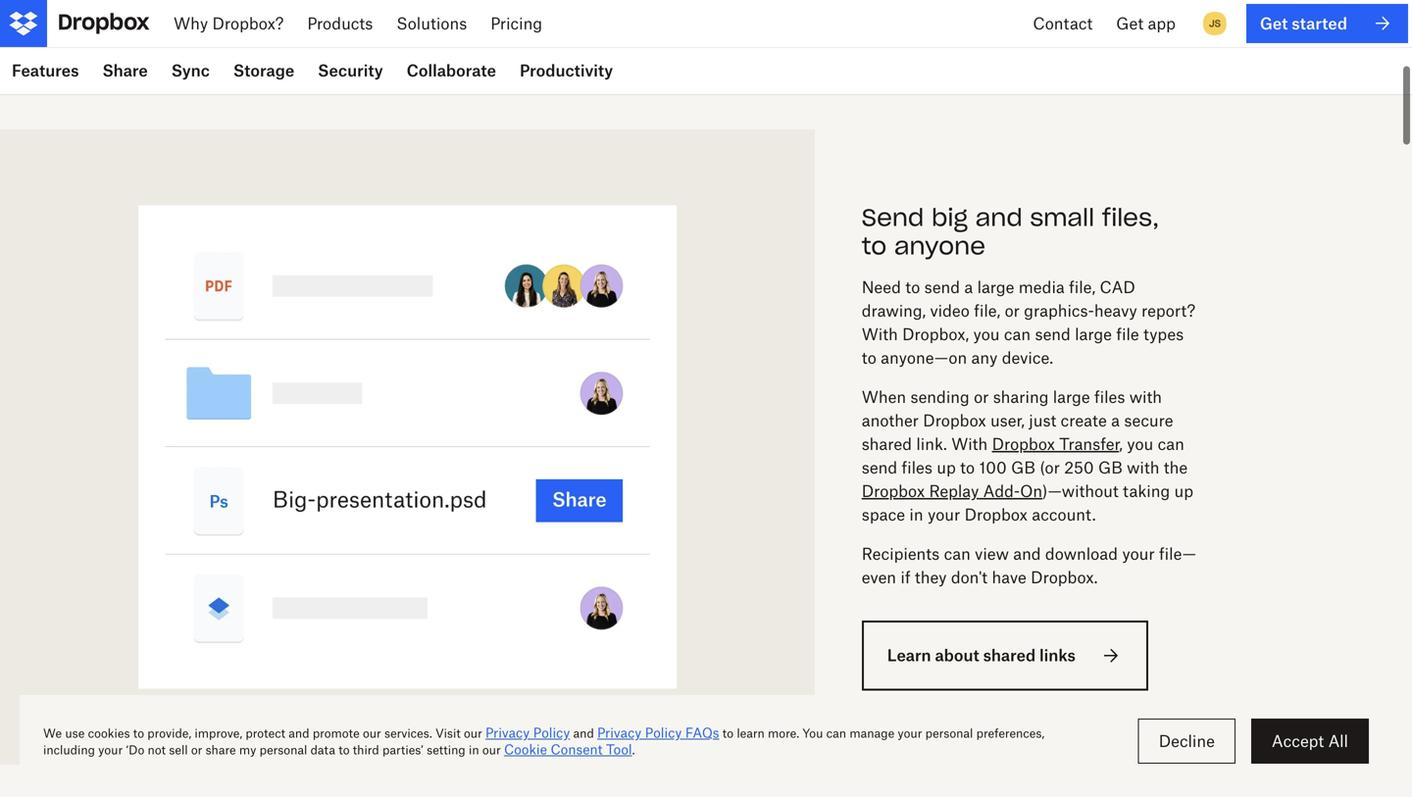Task type: describe. For each thing, give the bounding box(es) containing it.
when sending or sharing large files with another dropbox user, just create a secure shared link. with
[[862, 388, 1173, 454]]

if
[[901, 568, 911, 587]]

products button
[[296, 0, 385, 47]]

get app button
[[1104, 0, 1187, 47]]

just
[[1029, 411, 1056, 430]]

dropbox inside when sending or sharing large files with another dropbox user, just create a secure shared link. with
[[923, 411, 986, 430]]

files,
[[1102, 203, 1159, 233]]

the
[[1164, 458, 1188, 477]]

have
[[992, 568, 1027, 587]]

security
[[318, 61, 383, 80]]

dropbox?
[[212, 14, 284, 33]]

security button
[[306, 47, 395, 94]]

solutions button
[[385, 0, 479, 47]]

transfer
[[1059, 435, 1119, 454]]

can inside need to send a large media file, cad drawing, video file, or graphics-heavy report? with dropbox, you can send large file types to anyone—on any device.
[[1004, 325, 1031, 344]]

video
[[930, 301, 970, 320]]

send big and small files, to anyone
[[862, 203, 1159, 261]]

js button
[[1199, 8, 1231, 39]]

get started link
[[1246, 4, 1408, 43]]

productivity
[[520, 61, 613, 80]]

pricing link
[[479, 0, 554, 47]]

add-on link
[[979, 482, 1043, 501]]

file
[[1116, 325, 1139, 344]]

your for download
[[1122, 544, 1155, 564]]

need
[[862, 278, 901, 297]]

add-
[[983, 482, 1020, 501]]

file—
[[1159, 544, 1196, 564]]

taking
[[1123, 482, 1170, 501]]

a large file that is stored in a dropbox folder image
[[47, 177, 768, 718]]

types
[[1143, 325, 1184, 344]]

don't
[[951, 568, 988, 587]]

to up drawing,
[[905, 278, 920, 297]]

a inside when sending or sharing large files with another dropbox user, just create a secure shared link. with
[[1111, 411, 1120, 430]]

they
[[915, 568, 947, 587]]

need to send a large media file, cad drawing, video file, or graphics-heavy report? with dropbox, you can send large file types to anyone—on any device.
[[862, 278, 1195, 367]]

storage button
[[222, 47, 306, 94]]

share
[[102, 61, 148, 80]]

report?
[[1141, 301, 1195, 320]]

a list of files in a shared folder image
[[518, 0, 1365, 12]]

collaborate button
[[395, 47, 508, 94]]

dropbox,
[[902, 325, 969, 344]]

anyone—on
[[881, 348, 967, 367]]

send
[[862, 203, 924, 233]]

, you can send files up to 100 gb (or 250 gb with the dropbox replay add-on
[[862, 435, 1188, 501]]

learn
[[887, 646, 931, 665]]

dropbox transfer
[[992, 435, 1119, 454]]

links
[[1040, 646, 1076, 665]]

media
[[1019, 278, 1065, 297]]

and inside recipients can view and download your file— even if they don't have dropbox.
[[1013, 544, 1041, 564]]

)—without taking up space in your dropbox account.
[[862, 482, 1194, 524]]

(or
[[1040, 458, 1060, 477]]

graphics-
[[1024, 301, 1094, 320]]

1 horizontal spatial shared
[[983, 646, 1036, 665]]

create
[[1061, 411, 1107, 430]]

user,
[[990, 411, 1025, 430]]

with inside when sending or sharing large files with another dropbox user, just create a secure shared link. with
[[951, 435, 988, 454]]

when
[[862, 388, 906, 407]]

to inside send big and small files, to anyone
[[862, 231, 887, 261]]

dropbox replay link
[[862, 482, 979, 501]]

recipients
[[862, 544, 940, 564]]

250
[[1064, 458, 1094, 477]]

large for files
[[1053, 388, 1090, 407]]

even
[[862, 568, 896, 587]]

get for get started
[[1260, 14, 1288, 33]]

storage
[[233, 61, 294, 80]]

can inside the , you can send files up to 100 gb (or 250 gb with the dropbox replay add-on
[[1158, 435, 1184, 454]]

or inside need to send a large media file, cad drawing, video file, or graphics-heavy report? with dropbox, you can send large file types to anyone—on any device.
[[1005, 301, 1020, 320]]

pricing
[[491, 14, 542, 33]]

1 horizontal spatial send
[[924, 278, 960, 297]]

get for get app
[[1116, 14, 1144, 33]]

sharing
[[993, 388, 1049, 407]]

sending
[[910, 388, 970, 407]]

with inside when sending or sharing large files with another dropbox user, just create a secure shared link. with
[[1129, 388, 1162, 407]]

you inside need to send a large media file, cad drawing, video file, or graphics-heavy report? with dropbox, you can send large file types to anyone—on any device.
[[973, 325, 1000, 344]]

collaborate
[[407, 61, 496, 80]]

get app
[[1116, 14, 1176, 33]]

about
[[935, 646, 979, 665]]

sync button
[[160, 47, 222, 94]]



Task type: locate. For each thing, give the bounding box(es) containing it.
0 horizontal spatial a
[[964, 278, 973, 297]]

your inside ')—without taking up space in your dropbox account.'
[[928, 505, 960, 524]]

1 vertical spatial files
[[902, 458, 932, 477]]

gb up on
[[1011, 458, 1036, 477]]

dropbox
[[923, 411, 986, 430], [992, 435, 1055, 454], [862, 482, 925, 501], [965, 505, 1028, 524]]

0 vertical spatial and
[[975, 203, 1023, 233]]

contact button
[[1021, 0, 1104, 47]]

2 vertical spatial send
[[862, 458, 897, 477]]

1 vertical spatial with
[[951, 435, 988, 454]]

files inside the , you can send files up to 100 gb (or 250 gb with the dropbox replay add-on
[[902, 458, 932, 477]]

2 gb from the left
[[1098, 458, 1123, 477]]

with inside need to send a large media file, cad drawing, video file, or graphics-heavy report? with dropbox, you can send large file types to anyone—on any device.
[[862, 325, 898, 344]]

dropbox inside ')—without taking up space in your dropbox account.'
[[965, 505, 1028, 524]]

1 vertical spatial a
[[1111, 411, 1120, 430]]

sync
[[171, 61, 210, 80]]

device.
[[1002, 348, 1053, 367]]

1 horizontal spatial file,
[[1069, 278, 1096, 297]]

a up ','
[[1111, 411, 1120, 430]]

1 horizontal spatial a
[[1111, 411, 1120, 430]]

up up replay in the right of the page
[[937, 458, 956, 477]]

to up the when
[[862, 348, 877, 367]]

files up dropbox replay link
[[902, 458, 932, 477]]

with inside the , you can send files up to 100 gb (or 250 gb with the dropbox replay add-on
[[1127, 458, 1160, 477]]

a up video on the right of page
[[964, 278, 973, 297]]

can inside recipients can view and download your file— even if they don't have dropbox.
[[944, 544, 971, 564]]

can up device.
[[1004, 325, 1031, 344]]

dropbox.
[[1031, 568, 1098, 587]]

100
[[979, 458, 1007, 477]]

1 gb from the left
[[1011, 458, 1036, 477]]

your for in
[[928, 505, 960, 524]]

productivity button
[[508, 47, 625, 94]]

up
[[937, 458, 956, 477], [1174, 482, 1194, 501]]

small
[[1030, 203, 1095, 233]]

0 vertical spatial send
[[924, 278, 960, 297]]

large left media
[[977, 278, 1014, 297]]

1 vertical spatial your
[[1122, 544, 1155, 564]]

secure
[[1124, 411, 1173, 430]]

1 horizontal spatial with
[[951, 435, 988, 454]]

0 vertical spatial your
[[928, 505, 960, 524]]

up inside ')—without taking up space in your dropbox account.'
[[1174, 482, 1194, 501]]

1 vertical spatial send
[[1035, 325, 1071, 344]]

to
[[862, 231, 887, 261], [905, 278, 920, 297], [862, 348, 877, 367], [960, 458, 975, 477]]

1 vertical spatial or
[[974, 388, 989, 407]]

0 vertical spatial can
[[1004, 325, 1031, 344]]

0 horizontal spatial get
[[1116, 14, 1144, 33]]

0 vertical spatial files
[[1094, 388, 1125, 407]]

1 horizontal spatial your
[[1122, 544, 1155, 564]]

to inside the , you can send files up to 100 gb (or 250 gb with the dropbox replay add-on
[[960, 458, 975, 477]]

to left 100
[[960, 458, 975, 477]]

can up don't
[[944, 544, 971, 564]]

0 horizontal spatial send
[[862, 458, 897, 477]]

you right ','
[[1127, 435, 1154, 454]]

you inside the , you can send files up to 100 gb (or 250 gb with the dropbox replay add-on
[[1127, 435, 1154, 454]]

app
[[1148, 14, 1176, 33]]

send up dropbox replay link
[[862, 458, 897, 477]]

your down replay in the right of the page
[[928, 505, 960, 524]]

0 vertical spatial file,
[[1069, 278, 1096, 297]]

0 horizontal spatial file,
[[974, 301, 1000, 320]]

and inside send big and small files, to anyone
[[975, 203, 1023, 233]]

shared inside when sending or sharing large files with another dropbox user, just create a secure shared link. with
[[862, 435, 912, 454]]

with down drawing,
[[862, 325, 898, 344]]

on
[[1020, 482, 1043, 501]]

dropbox inside the , you can send files up to 100 gb (or 250 gb with the dropbox replay add-on
[[862, 482, 925, 501]]

1 vertical spatial can
[[1158, 435, 1184, 454]]

in
[[909, 505, 923, 524]]

your inside recipients can view and download your file— even if they don't have dropbox.
[[1122, 544, 1155, 564]]

large up create
[[1053, 388, 1090, 407]]

get left started
[[1260, 14, 1288, 33]]

can up the the
[[1158, 435, 1184, 454]]

1 vertical spatial file,
[[974, 301, 1000, 320]]

or down media
[[1005, 301, 1020, 320]]

0 horizontal spatial your
[[928, 505, 960, 524]]

a
[[964, 278, 973, 297], [1111, 411, 1120, 430]]

file, right video on the right of page
[[974, 301, 1000, 320]]

get inside get started link
[[1260, 14, 1288, 33]]

1 horizontal spatial or
[[1005, 301, 1020, 320]]

1 horizontal spatial up
[[1174, 482, 1194, 501]]

0 vertical spatial large
[[977, 278, 1014, 297]]

or down any
[[974, 388, 989, 407]]

0 horizontal spatial or
[[974, 388, 989, 407]]

with up secure
[[1129, 388, 1162, 407]]

cad
[[1100, 278, 1135, 297]]

solutions
[[396, 14, 467, 33]]

up down the the
[[1174, 482, 1194, 501]]

replay
[[929, 482, 979, 501]]

any
[[971, 348, 998, 367]]

2 horizontal spatial send
[[1035, 325, 1071, 344]]

0 vertical spatial with
[[1129, 388, 1162, 407]]

learn about shared links
[[887, 646, 1076, 665]]

your
[[928, 505, 960, 524], [1122, 544, 1155, 564]]

shared left the links
[[983, 646, 1036, 665]]

get inside get app dropdown button
[[1116, 14, 1144, 33]]

to up need
[[862, 231, 887, 261]]

link.
[[916, 435, 947, 454]]

send inside the , you can send files up to 100 gb (or 250 gb with the dropbox replay add-on
[[862, 458, 897, 477]]

1 horizontal spatial gb
[[1098, 458, 1123, 477]]

2 vertical spatial large
[[1053, 388, 1090, 407]]

download
[[1045, 544, 1118, 564]]

and up the have
[[1013, 544, 1041, 564]]

1 vertical spatial you
[[1127, 435, 1154, 454]]

files
[[1094, 388, 1125, 407], [902, 458, 932, 477]]

0 vertical spatial you
[[973, 325, 1000, 344]]

dropbox down sending at the right of the page
[[923, 411, 986, 430]]

you up any
[[973, 325, 1000, 344]]

files up create
[[1094, 388, 1125, 407]]

0 vertical spatial a
[[964, 278, 973, 297]]

1 vertical spatial and
[[1013, 544, 1041, 564]]

your left file—
[[1122, 544, 1155, 564]]

get left app
[[1116, 14, 1144, 33]]

recipients can view and download your file— even if they don't have dropbox.
[[862, 544, 1196, 587]]

0 horizontal spatial gb
[[1011, 458, 1036, 477]]

get started
[[1260, 14, 1347, 33]]

with
[[862, 325, 898, 344], [951, 435, 988, 454]]

send up video on the right of page
[[924, 278, 960, 297]]

1 vertical spatial with
[[1127, 458, 1160, 477]]

dropbox transfer link
[[992, 435, 1119, 454]]

1 vertical spatial large
[[1075, 325, 1112, 344]]

0 horizontal spatial shared
[[862, 435, 912, 454]]

account.
[[1032, 505, 1096, 524]]

2 horizontal spatial can
[[1158, 435, 1184, 454]]

and right the big
[[975, 203, 1023, 233]]

large down heavy
[[1075, 325, 1112, 344]]

another
[[862, 411, 919, 430]]

,
[[1119, 435, 1123, 454]]

gb down ','
[[1098, 458, 1123, 477]]

file, up graphics-
[[1069, 278, 1096, 297]]

0 horizontal spatial up
[[937, 458, 956, 477]]

js
[[1209, 17, 1221, 29]]

shared
[[862, 435, 912, 454], [983, 646, 1036, 665]]

1 vertical spatial shared
[[983, 646, 1036, 665]]

or inside when sending or sharing large files with another dropbox user, just create a secure shared link. with
[[974, 388, 989, 407]]

contact
[[1033, 14, 1093, 33]]

0 horizontal spatial can
[[944, 544, 971, 564]]

1 horizontal spatial you
[[1127, 435, 1154, 454]]

with up taking
[[1127, 458, 1160, 477]]

drawing,
[[862, 301, 926, 320]]

started
[[1292, 14, 1347, 33]]

learn about shared links link
[[862, 621, 1148, 691]]

0 horizontal spatial with
[[862, 325, 898, 344]]

dropbox up the "space"
[[862, 482, 925, 501]]

dropbox down user,
[[992, 435, 1055, 454]]

large
[[977, 278, 1014, 297], [1075, 325, 1112, 344], [1053, 388, 1090, 407]]

features link
[[0, 47, 91, 94]]

1 vertical spatial up
[[1174, 482, 1194, 501]]

large inside when sending or sharing large files with another dropbox user, just create a secure shared link. with
[[1053, 388, 1090, 407]]

0 vertical spatial up
[[937, 458, 956, 477]]

0 vertical spatial shared
[[862, 435, 912, 454]]

and
[[975, 203, 1023, 233], [1013, 544, 1041, 564]]

1 horizontal spatial get
[[1260, 14, 1288, 33]]

file,
[[1069, 278, 1096, 297], [974, 301, 1000, 320]]

2 vertical spatial can
[[944, 544, 971, 564]]

why
[[174, 14, 208, 33]]

products
[[307, 14, 373, 33]]

files inside when sending or sharing large files with another dropbox user, just create a secure shared link. with
[[1094, 388, 1125, 407]]

up inside the , you can send files up to 100 gb (or 250 gb with the dropbox replay add-on
[[937, 458, 956, 477]]

a inside need to send a large media file, cad drawing, video file, or graphics-heavy report? with dropbox, you can send large file types to anyone—on any device.
[[964, 278, 973, 297]]

space
[[862, 505, 905, 524]]

big
[[932, 203, 968, 233]]

anyone
[[894, 231, 986, 261]]

0 horizontal spatial you
[[973, 325, 1000, 344]]

heavy
[[1094, 301, 1137, 320]]

features
[[12, 61, 79, 80]]

dropbox down the add-
[[965, 505, 1028, 524]]

with
[[1129, 388, 1162, 407], [1127, 458, 1160, 477]]

why dropbox?
[[174, 14, 284, 33]]

large for media
[[977, 278, 1014, 297]]

0 vertical spatial with
[[862, 325, 898, 344]]

can
[[1004, 325, 1031, 344], [1158, 435, 1184, 454], [944, 544, 971, 564]]

)—without
[[1043, 482, 1119, 501]]

1 horizontal spatial files
[[1094, 388, 1125, 407]]

shared down another
[[862, 435, 912, 454]]

1 horizontal spatial can
[[1004, 325, 1031, 344]]

0 horizontal spatial files
[[902, 458, 932, 477]]

why dropbox? button
[[162, 0, 296, 47]]

get
[[1260, 14, 1288, 33], [1116, 14, 1144, 33]]

view
[[975, 544, 1009, 564]]

with up 100
[[951, 435, 988, 454]]

0 vertical spatial or
[[1005, 301, 1020, 320]]

share button
[[91, 47, 160, 94]]

send
[[924, 278, 960, 297], [1035, 325, 1071, 344], [862, 458, 897, 477]]

send down graphics-
[[1035, 325, 1071, 344]]



Task type: vqa. For each thing, say whether or not it's contained in the screenshot.
Close image
no



